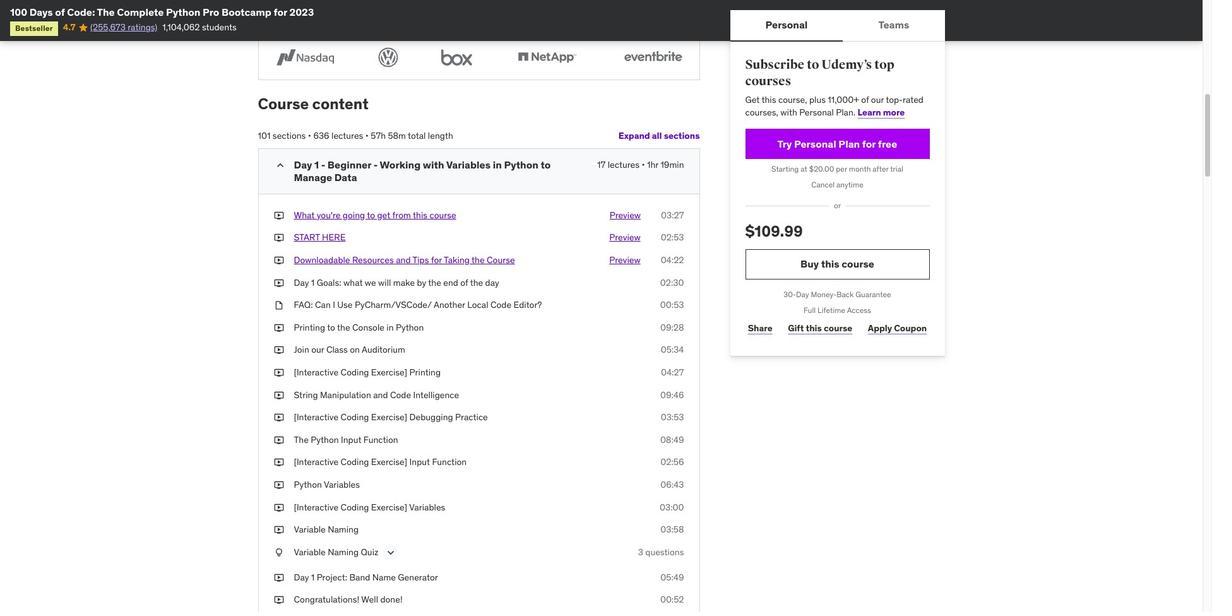Task type: locate. For each thing, give the bounding box(es) containing it.
0 vertical spatial learn
[[653, 5, 676, 17]]

lectures right 636
[[332, 130, 363, 141]]

printing up intelligence
[[410, 367, 441, 378]]

1 horizontal spatial with
[[781, 107, 797, 118]]

udemy's
[[822, 57, 872, 73]]

1 horizontal spatial lectures
[[608, 159, 640, 171]]

get
[[745, 94, 760, 106]]

4 [interactive from the top
[[294, 502, 339, 513]]

1 exercise] from the top
[[371, 367, 407, 378]]

0 vertical spatial course
[[258, 94, 309, 113]]

for
[[369, 5, 380, 17], [274, 6, 287, 18], [862, 138, 876, 150], [431, 254, 442, 266]]

naming left quiz
[[328, 547, 359, 558]]

2 horizontal spatial •
[[642, 159, 645, 171]]

personal inside "button"
[[766, 19, 808, 31]]

eventbrite image
[[617, 45, 689, 69]]

0 horizontal spatial •
[[308, 130, 311, 141]]

exercise] down "[interactive coding exercise] debugging practice"
[[371, 457, 407, 468]]

more inside 'learn more'
[[269, 18, 289, 29]]

1 horizontal spatial learn more link
[[858, 107, 905, 118]]

0 horizontal spatial learn more
[[269, 5, 676, 29]]

debugging
[[410, 412, 453, 423]]

top- inside get this course, plus 11,000+ of our top-rated courses, with personal plan.
[[886, 94, 903, 106]]

• left 636
[[308, 130, 311, 141]]

1 vertical spatial naming
[[328, 547, 359, 558]]

for left 2023
[[274, 6, 287, 18]]

3 exercise] from the top
[[371, 457, 407, 468]]

1 vertical spatial variable
[[294, 547, 326, 558]]

project:
[[317, 572, 347, 583]]

by
[[551, 5, 560, 17], [417, 277, 426, 288]]

input down debugging
[[410, 457, 430, 468]]

string
[[294, 389, 318, 401]]

top-
[[447, 5, 464, 17], [886, 94, 903, 106]]

1 vertical spatial and
[[373, 389, 388, 401]]

1 vertical spatial course
[[487, 254, 515, 266]]

plus
[[809, 94, 826, 106]]

05:34
[[661, 344, 684, 356]]

100 days of code: the complete python pro bootcamp for 2023
[[10, 6, 314, 18]]

1 vertical spatial courses
[[745, 73, 791, 89]]

0 vertical spatial the
[[97, 6, 115, 18]]

$20.00
[[809, 164, 834, 174]]

coding down the python variables
[[341, 502, 369, 513]]

our right join
[[311, 344, 324, 356]]

by right make at the top of the page
[[417, 277, 426, 288]]

6 xsmall image from the top
[[274, 434, 284, 447]]

0 horizontal spatial by
[[417, 277, 426, 288]]

xsmall image for [interactive coding exercise] input function
[[274, 457, 284, 469]]

[interactive up variable naming
[[294, 502, 339, 513]]

0 vertical spatial naming
[[328, 524, 359, 536]]

1 vertical spatial more
[[883, 107, 905, 118]]

1 vertical spatial lectures
[[608, 159, 640, 171]]

sections right "all"
[[664, 130, 700, 141]]

the
[[472, 254, 485, 266], [428, 277, 441, 288], [470, 277, 483, 288], [337, 322, 350, 333]]

3 [interactive from the top
[[294, 457, 339, 468]]

courses
[[487, 5, 518, 17], [745, 73, 791, 89]]

working
[[380, 159, 421, 171]]

and left tips at the top left
[[396, 254, 411, 266]]

function down debugging
[[432, 457, 467, 468]]

at
[[801, 164, 808, 174]]

• left 57h 58m
[[365, 130, 369, 141]]

1 horizontal spatial courses
[[745, 73, 791, 89]]

xsmall image for python variables
[[274, 479, 284, 492]]

tab list
[[730, 10, 945, 42]]

0 vertical spatial in
[[493, 159, 502, 171]]

exercise] up show lecture description image
[[371, 502, 407, 513]]

2 vertical spatial our
[[311, 344, 324, 356]]

day inside day 1 - beginner - working with variables in python to manage data
[[294, 159, 312, 171]]

1 horizontal spatial and
[[396, 254, 411, 266]]

function up [interactive coding exercise] input function
[[364, 434, 398, 446]]

day up full
[[796, 290, 809, 299]]

and for code
[[373, 389, 388, 401]]

xsmall image for string
[[274, 389, 284, 402]]

3 coding from the top
[[341, 457, 369, 468]]

courses down subscribe
[[745, 73, 791, 89]]

learn more link for rated
[[858, 107, 905, 118]]

3 xsmall image from the top
[[274, 322, 284, 334]]

and inside button
[[396, 254, 411, 266]]

0 horizontal spatial more
[[269, 18, 289, 29]]

-
[[321, 159, 325, 171], [374, 159, 378, 171]]

2 vertical spatial 1
[[311, 572, 315, 583]]

57h 58m
[[371, 130, 406, 141]]

money-
[[811, 290, 837, 299]]

1hr
[[647, 159, 659, 171]]

coding down the python input function
[[341, 457, 369, 468]]

coding down on
[[341, 367, 369, 378]]

0 vertical spatial learn more
[[269, 5, 676, 29]]

1 vertical spatial in
[[387, 322, 394, 333]]

1 vertical spatial input
[[410, 457, 430, 468]]

30-
[[784, 290, 796, 299]]

xsmall image for variable
[[274, 524, 284, 537]]

1 horizontal spatial learn more
[[858, 107, 905, 118]]

0 vertical spatial code
[[491, 299, 512, 311]]

0 horizontal spatial -
[[321, 159, 325, 171]]

preview left 02:53
[[610, 232, 641, 243]]

1 vertical spatial 1
[[311, 277, 315, 288]]

data
[[334, 171, 357, 183]]

$109.99 buy this course
[[745, 222, 875, 270]]

teams button
[[843, 10, 945, 40]]

cancel
[[812, 180, 835, 190]]

what you're going to get from this course button
[[294, 210, 456, 222]]

[interactive coding exercise] debugging practice
[[294, 412, 488, 423]]

learn more link up free
[[858, 107, 905, 118]]

[interactive up string
[[294, 367, 339, 378]]

learn right plan.
[[858, 107, 881, 118]]

for right tips at the top left
[[431, 254, 442, 266]]

bootcamp
[[222, 6, 271, 18]]

course inside button
[[487, 254, 515, 266]]

[interactive down string
[[294, 412, 339, 423]]

6 xsmall image from the top
[[274, 524, 284, 537]]

1 horizontal spatial function
[[432, 457, 467, 468]]

0 vertical spatial and
[[396, 254, 411, 266]]

day for day 1 - beginner - working with variables in python to manage data
[[294, 159, 312, 171]]

beginner
[[328, 159, 371, 171]]

1 naming from the top
[[328, 524, 359, 536]]

2 - from the left
[[374, 159, 378, 171]]

1 vertical spatial personal
[[800, 107, 834, 118]]

month
[[849, 164, 871, 174]]

more for get this course, plus 11,000+ of our top-rated courses, with personal plan.
[[883, 107, 905, 118]]

variables inside day 1 - beginner - working with variables in python to manage data
[[446, 159, 491, 171]]

1 vertical spatial top-
[[886, 94, 903, 106]]

this right from
[[413, 210, 428, 221]]

0 vertical spatial more
[[269, 18, 289, 29]]

1 vertical spatial preview
[[610, 232, 641, 243]]

pycharm/vscode/
[[355, 299, 432, 311]]

subscribe to udemy's top courses
[[745, 57, 895, 89]]

lectures
[[332, 130, 363, 141], [608, 159, 640, 171]]

goals:
[[317, 277, 341, 288]]

1 left goals: at the top left of the page
[[311, 277, 315, 288]]

the left day
[[470, 277, 483, 288]]

course up back
[[842, 258, 875, 270]]

this course was selected for our collection of top-rated courses trusted by businesses worldwide.
[[269, 5, 651, 17]]

day up faq:
[[294, 277, 309, 288]]

to inside button
[[367, 210, 375, 221]]

will
[[378, 277, 391, 288]]

1 coding from the top
[[341, 367, 369, 378]]

learn more up box image at the top left of the page
[[269, 5, 676, 29]]

2 variable from the top
[[294, 547, 326, 558]]

4 xsmall image from the top
[[274, 344, 284, 357]]

our inside get this course, plus 11,000+ of our top-rated courses, with personal plan.
[[871, 94, 884, 106]]

code up "[interactive coding exercise] debugging practice"
[[390, 389, 411, 401]]

[interactive up the python variables
[[294, 457, 339, 468]]

with
[[781, 107, 797, 118], [423, 159, 444, 171]]

0 horizontal spatial sections
[[273, 130, 306, 141]]

more up free
[[883, 107, 905, 118]]

2 exercise] from the top
[[371, 412, 407, 423]]

personal up subscribe
[[766, 19, 808, 31]]

xsmall image
[[274, 210, 284, 222], [274, 232, 284, 244], [274, 322, 284, 334], [274, 389, 284, 402], [274, 412, 284, 424], [274, 524, 284, 537], [274, 547, 284, 559], [274, 572, 284, 584], [274, 594, 284, 607]]

0 horizontal spatial learn
[[653, 5, 676, 17]]

1 [interactive from the top
[[294, 367, 339, 378]]

2 vertical spatial preview
[[610, 254, 641, 266]]

of right 11,000+
[[861, 94, 869, 106]]

access
[[847, 305, 871, 315]]

2 [interactive from the top
[[294, 412, 339, 423]]

1 vertical spatial learn more link
[[858, 107, 905, 118]]

0 horizontal spatial lectures
[[332, 130, 363, 141]]

2 horizontal spatial variables
[[446, 159, 491, 171]]

top- right collection
[[447, 5, 464, 17]]

1 variable from the top
[[294, 524, 326, 536]]

1 left project:
[[311, 572, 315, 583]]

1 horizontal spatial rated
[[903, 94, 924, 106]]

our left collection
[[382, 5, 395, 17]]

- left working
[[374, 159, 378, 171]]

manipulation
[[320, 389, 371, 401]]

4 exercise] from the top
[[371, 502, 407, 513]]

small image
[[274, 159, 286, 172]]

to
[[807, 57, 819, 73], [541, 159, 551, 171], [367, 210, 375, 221], [327, 322, 335, 333]]

done!
[[380, 594, 403, 606]]

1 preview from the top
[[610, 210, 641, 221]]

with down the "course,"
[[781, 107, 797, 118]]

variables
[[446, 159, 491, 171], [324, 479, 360, 491], [409, 502, 445, 513]]

1 vertical spatial rated
[[903, 94, 924, 106]]

variable naming
[[294, 524, 359, 536]]

exercise]
[[371, 367, 407, 378], [371, 412, 407, 423], [371, 457, 407, 468], [371, 502, 407, 513]]

course right from
[[430, 210, 456, 221]]

0 vertical spatial our
[[382, 5, 395, 17]]

(255,673 ratings)
[[90, 22, 157, 33]]

[interactive for [interactive coding exercise] variables
[[294, 502, 339, 513]]

1 horizontal spatial our
[[382, 5, 395, 17]]

2 xsmall image from the top
[[274, 232, 284, 244]]

17
[[597, 159, 606, 171]]

exercise] down string manipulation and code intelligence
[[371, 412, 407, 423]]

another
[[434, 299, 465, 311]]

day left project:
[[294, 572, 309, 583]]

lectures right 17
[[608, 159, 640, 171]]

preview left 04:22
[[610, 254, 641, 266]]

1 vertical spatial the
[[294, 434, 309, 446]]

courses left trusted
[[487, 5, 518, 17]]

printing down faq:
[[294, 322, 325, 333]]

0 vertical spatial learn more link
[[269, 5, 676, 29]]

quiz
[[361, 547, 379, 558]]

1 vertical spatial by
[[417, 277, 426, 288]]

1 horizontal spatial -
[[374, 159, 378, 171]]

17 lectures • 1hr 19min
[[597, 159, 684, 171]]

1 down 636
[[314, 159, 319, 171]]

9 xsmall image from the top
[[274, 594, 284, 607]]

in
[[493, 159, 502, 171], [387, 322, 394, 333]]

input up [interactive coding exercise] input function
[[341, 434, 361, 446]]

learn right worldwide. at the right
[[653, 5, 676, 17]]

1 for goals:
[[311, 277, 315, 288]]

exercise] down auditorium
[[371, 367, 407, 378]]

0 horizontal spatial top-
[[447, 5, 464, 17]]

xsmall image for congratulations!
[[274, 594, 284, 607]]

try personal plan for free
[[778, 138, 898, 150]]

1 vertical spatial with
[[423, 159, 444, 171]]

0 vertical spatial function
[[364, 434, 398, 446]]

- left data
[[321, 159, 325, 171]]

downloadable resources and tips for taking the course
[[294, 254, 515, 266]]

7 xsmall image from the top
[[274, 457, 284, 469]]

day
[[485, 277, 499, 288]]

day 1 project: band name generator
[[294, 572, 438, 583]]

2 horizontal spatial our
[[871, 94, 884, 106]]

1 vertical spatial variables
[[324, 479, 360, 491]]

09:28
[[660, 322, 684, 333]]

0 vertical spatial 1
[[314, 159, 319, 171]]

day right small icon
[[294, 159, 312, 171]]

this up courses,
[[762, 94, 776, 106]]

learn more link
[[269, 5, 676, 29], [858, 107, 905, 118]]

learn inside 'learn more'
[[653, 5, 676, 17]]

[interactive for [interactive coding exercise] input function
[[294, 457, 339, 468]]

coding for debugging
[[341, 412, 369, 423]]

0 vertical spatial input
[[341, 434, 361, 446]]

coding for printing
[[341, 367, 369, 378]]

sections right 101
[[273, 130, 306, 141]]

to left 'get' at the top left of the page
[[367, 210, 375, 221]]

xsmall image for day
[[274, 572, 284, 584]]

exercise] for debugging
[[371, 412, 407, 423]]

the down string
[[294, 434, 309, 446]]

8 xsmall image from the top
[[274, 479, 284, 492]]

learn more link up box image at the top left of the page
[[269, 5, 676, 29]]

join
[[294, 344, 309, 356]]

5 xsmall image from the top
[[274, 412, 284, 424]]

7 xsmall image from the top
[[274, 547, 284, 559]]

preview left 03:27
[[610, 210, 641, 221]]

0 vertical spatial printing
[[294, 322, 325, 333]]

0 vertical spatial variables
[[446, 159, 491, 171]]

1 horizontal spatial more
[[883, 107, 905, 118]]

the right taking
[[472, 254, 485, 266]]

1
[[314, 159, 319, 171], [311, 277, 315, 288], [311, 572, 315, 583]]

coding
[[341, 367, 369, 378], [341, 412, 369, 423], [341, 457, 369, 468], [341, 502, 369, 513]]

by right trusted
[[551, 5, 560, 17]]

• left 1hr
[[642, 159, 645, 171]]

this right the gift
[[806, 323, 822, 334]]

1 horizontal spatial learn
[[858, 107, 881, 118]]

2 preview from the top
[[610, 232, 641, 243]]

1 horizontal spatial the
[[294, 434, 309, 446]]

0 horizontal spatial variables
[[324, 479, 360, 491]]

the left end
[[428, 277, 441, 288]]

0 vertical spatial courses
[[487, 5, 518, 17]]

top- down the top
[[886, 94, 903, 106]]

xsmall image for printing
[[274, 322, 284, 334]]

4 xsmall image from the top
[[274, 389, 284, 402]]

of inside get this course, plus 11,000+ of our top-rated courses, with personal plan.
[[861, 94, 869, 106]]

1 horizontal spatial variables
[[409, 502, 445, 513]]

8 xsmall image from the top
[[274, 572, 284, 584]]

2023
[[290, 6, 314, 18]]

of right end
[[461, 277, 468, 288]]

0 horizontal spatial course
[[258, 94, 309, 113]]

learn more up free
[[858, 107, 905, 118]]

buy this course button
[[745, 249, 930, 280]]

0 horizontal spatial and
[[373, 389, 388, 401]]

[interactive for [interactive coding exercise] debugging practice
[[294, 412, 339, 423]]

course up day
[[487, 254, 515, 266]]

anytime
[[837, 180, 864, 190]]

0 vertical spatial personal
[[766, 19, 808, 31]]

with down length
[[423, 159, 444, 171]]

personal up $20.00
[[794, 138, 837, 150]]

sections
[[273, 130, 306, 141], [664, 130, 700, 141]]

0 horizontal spatial rated
[[464, 5, 485, 17]]

1 horizontal spatial top-
[[886, 94, 903, 106]]

2 vertical spatial variables
[[409, 502, 445, 513]]

coding up the python input function
[[341, 412, 369, 423]]

1 vertical spatial learn
[[858, 107, 881, 118]]

0 horizontal spatial code
[[390, 389, 411, 401]]

apply coupon button
[[865, 316, 930, 341]]

python inside day 1 - beginner - working with variables in python to manage data
[[504, 159, 539, 171]]

this
[[762, 94, 776, 106], [413, 210, 428, 221], [821, 258, 840, 270], [806, 323, 822, 334]]

0 vertical spatial rated
[[464, 5, 485, 17]]

3 preview from the top
[[610, 254, 641, 266]]

2 coding from the top
[[341, 412, 369, 423]]

1 horizontal spatial printing
[[410, 367, 441, 378]]

1 horizontal spatial course
[[487, 254, 515, 266]]

2 xsmall image from the top
[[274, 277, 284, 289]]

and up "[interactive coding exercise] debugging practice"
[[373, 389, 388, 401]]

naming
[[328, 524, 359, 536], [328, 547, 359, 558]]

our right 11,000+
[[871, 94, 884, 106]]

variable up variable naming quiz
[[294, 524, 326, 536]]

course,
[[779, 94, 807, 106]]

0 horizontal spatial learn more link
[[269, 5, 676, 29]]

2 naming from the top
[[328, 547, 359, 558]]

day inside "30-day money-back guarantee full lifetime access"
[[796, 290, 809, 299]]

0 horizontal spatial with
[[423, 159, 444, 171]]

0 horizontal spatial printing
[[294, 322, 325, 333]]

preview for 02:53
[[610, 232, 641, 243]]

to left udemy's
[[807, 57, 819, 73]]

naming up variable naming quiz
[[328, 524, 359, 536]]

9 xsmall image from the top
[[274, 502, 284, 514]]

console
[[352, 322, 385, 333]]

preview
[[610, 210, 641, 221], [610, 232, 641, 243], [610, 254, 641, 266]]

0 vertical spatial with
[[781, 107, 797, 118]]

$109.99
[[745, 222, 803, 241]]

to left 17
[[541, 159, 551, 171]]

0 vertical spatial by
[[551, 5, 560, 17]]

this inside gift this course link
[[806, 323, 822, 334]]

100
[[10, 6, 27, 18]]

xsmall image
[[274, 254, 284, 267], [274, 277, 284, 289], [274, 299, 284, 312], [274, 344, 284, 357], [274, 367, 284, 379], [274, 434, 284, 447], [274, 457, 284, 469], [274, 479, 284, 492], [274, 502, 284, 514]]

3 xsmall image from the top
[[274, 299, 284, 312]]

preview for 03:27
[[610, 210, 641, 221]]

4 coding from the top
[[341, 502, 369, 513]]

0 vertical spatial variable
[[294, 524, 326, 536]]

code right local
[[491, 299, 512, 311]]

learn more
[[269, 5, 676, 29], [858, 107, 905, 118]]

variable down variable naming
[[294, 547, 326, 558]]

this right buy
[[821, 258, 840, 270]]

manage
[[294, 171, 332, 183]]

5 xsmall image from the top
[[274, 367, 284, 379]]

personal down plus
[[800, 107, 834, 118]]

coding for variables
[[341, 502, 369, 513]]

1 inside day 1 - beginner - working with variables in python to manage data
[[314, 159, 319, 171]]

course up 101
[[258, 94, 309, 113]]

0 vertical spatial lectures
[[332, 130, 363, 141]]

0 vertical spatial preview
[[610, 210, 641, 221]]

00:53
[[660, 299, 684, 311]]

1 horizontal spatial input
[[410, 457, 430, 468]]

1 horizontal spatial sections
[[664, 130, 700, 141]]

the up (255,673 in the left of the page
[[97, 6, 115, 18]]

collection
[[397, 5, 436, 17]]

more down this
[[269, 18, 289, 29]]



Task type: describe. For each thing, give the bounding box(es) containing it.
to inside subscribe to udemy's top courses
[[807, 57, 819, 73]]

course left the was
[[287, 5, 314, 17]]

[interactive coding exercise] variables
[[294, 502, 445, 513]]

coding for input
[[341, 457, 369, 468]]

ratings)
[[128, 22, 157, 33]]

this
[[269, 5, 285, 17]]

complete
[[117, 6, 164, 18]]

per
[[836, 164, 847, 174]]

day for day 1 project: band name generator
[[294, 572, 309, 583]]

learn more for rated
[[858, 107, 905, 118]]

this inside what you're going to get from this course button
[[413, 210, 428, 221]]

teams
[[879, 19, 910, 31]]

learn for this course was selected for our collection of top-rated courses trusted by businesses worldwide.
[[653, 5, 676, 17]]

1,104,062
[[163, 22, 200, 33]]

0 horizontal spatial the
[[97, 6, 115, 18]]

variable naming quiz
[[294, 547, 379, 558]]

1 vertical spatial function
[[432, 457, 467, 468]]

gift this course
[[788, 323, 853, 334]]

with inside get this course, plus 11,000+ of our top-rated courses, with personal plan.
[[781, 107, 797, 118]]

0 horizontal spatial our
[[311, 344, 324, 356]]

of right collection
[[438, 5, 445, 17]]

exercise] for variables
[[371, 502, 407, 513]]

sections inside dropdown button
[[664, 130, 700, 141]]

04:22
[[661, 254, 684, 266]]

1 vertical spatial printing
[[410, 367, 441, 378]]

days
[[29, 6, 53, 18]]

course inside button
[[430, 210, 456, 221]]

congratulations! well done!
[[294, 594, 403, 606]]

variable for variable naming
[[294, 524, 326, 536]]

start
[[294, 232, 320, 243]]

students
[[202, 22, 237, 33]]

buy
[[801, 258, 819, 270]]

top
[[875, 57, 895, 73]]

exercise] for input
[[371, 457, 407, 468]]

0 horizontal spatial function
[[364, 434, 398, 446]]

tips
[[413, 254, 429, 266]]

101 sections • 636 lectures • 57h 58m total length
[[258, 130, 453, 141]]

learn for get this course, plus 11,000+ of our top-rated courses, with personal plan.
[[858, 107, 881, 118]]

guarantee
[[856, 290, 891, 299]]

well
[[361, 594, 378, 606]]

day for day 1 goals: what we will make by the end of the day
[[294, 277, 309, 288]]

of up 4.7
[[55, 6, 65, 18]]

total
[[408, 130, 426, 141]]

• for 101
[[308, 130, 311, 141]]

• for 17
[[642, 159, 645, 171]]

[interactive for [interactive coding exercise] printing
[[294, 367, 339, 378]]

length
[[428, 130, 453, 141]]

we
[[365, 277, 376, 288]]

for right selected
[[369, 5, 380, 17]]

python variables
[[294, 479, 360, 491]]

printing to the console in python
[[294, 322, 424, 333]]

3 questions
[[638, 547, 684, 558]]

expand
[[619, 130, 650, 141]]

generator
[[398, 572, 438, 583]]

xsmall image for faq: can i use pycharm/vscode/ another local code editor?
[[274, 299, 284, 312]]

09:46
[[660, 389, 684, 401]]

i
[[333, 299, 335, 311]]

to inside day 1 - beginner - working with variables in python to manage data
[[541, 159, 551, 171]]

name
[[372, 572, 396, 583]]

full
[[804, 305, 816, 315]]

in inside day 1 - beginner - working with variables in python to manage data
[[493, 159, 502, 171]]

02:53
[[661, 232, 684, 243]]

businesses
[[562, 5, 606, 17]]

gift
[[788, 323, 804, 334]]

exercise] for printing
[[371, 367, 407, 378]]

tab list containing personal
[[730, 10, 945, 42]]

what you're going to get from this course
[[294, 210, 456, 221]]

what
[[344, 277, 363, 288]]

course down lifetime
[[824, 323, 853, 334]]

with inside day 1 - beginner - working with variables in python to manage data
[[423, 159, 444, 171]]

(255,673
[[90, 22, 126, 33]]

learn more link for top-
[[269, 5, 676, 29]]

[interactive coding exercise] input function
[[294, 457, 467, 468]]

show lecture description image
[[385, 547, 397, 559]]

xsmall image for [interactive coding exercise] variables
[[274, 502, 284, 514]]

xsmall image for [interactive
[[274, 412, 284, 424]]

volkswagen image
[[374, 45, 402, 69]]

courses,
[[745, 107, 779, 118]]

00:52
[[660, 594, 684, 606]]

start here button
[[294, 232, 346, 244]]

1 horizontal spatial •
[[365, 130, 369, 141]]

learn more for top-
[[269, 5, 676, 29]]

naming for variable naming quiz
[[328, 547, 359, 558]]

30-day money-back guarantee full lifetime access
[[784, 290, 891, 315]]

downloadable
[[294, 254, 350, 266]]

naming for variable naming
[[328, 524, 359, 536]]

make
[[393, 277, 415, 288]]

[interactive coding exercise] printing
[[294, 367, 441, 378]]

congratulations!
[[294, 594, 359, 606]]

1 for -
[[314, 159, 319, 171]]

day 1 - beginner - working with variables in python to manage data
[[294, 159, 551, 183]]

course inside $109.99 buy this course
[[842, 258, 875, 270]]

1 xsmall image from the top
[[274, 254, 284, 267]]

here
[[322, 232, 346, 243]]

rated inside get this course, plus 11,000+ of our top-rated courses, with personal plan.
[[903, 94, 924, 106]]

band
[[349, 572, 370, 583]]

101
[[258, 130, 271, 141]]

this inside get this course, plus 11,000+ of our top-rated courses, with personal plan.
[[762, 94, 776, 106]]

the inside downloadable resources and tips for taking the course button
[[472, 254, 485, 266]]

1 for project:
[[311, 572, 315, 583]]

class
[[326, 344, 348, 356]]

xsmall image for day 1 goals: what we will make by the end of the day
[[274, 277, 284, 289]]

1 vertical spatial code
[[390, 389, 411, 401]]

to down i
[[327, 322, 335, 333]]

xsmall image for [interactive coding exercise] printing
[[274, 367, 284, 379]]

lifetime
[[818, 305, 846, 315]]

for inside button
[[431, 254, 442, 266]]

19min
[[661, 159, 684, 171]]

auditorium
[[362, 344, 405, 356]]

expand all sections button
[[619, 123, 700, 149]]

03:00
[[660, 502, 684, 513]]

1 - from the left
[[321, 159, 325, 171]]

the down use
[[337, 322, 350, 333]]

0 vertical spatial top-
[[447, 5, 464, 17]]

variable for variable naming quiz
[[294, 547, 326, 558]]

starting at $20.00 per month after trial cancel anytime
[[772, 164, 904, 190]]

faq: can i use pycharm/vscode/ another local code editor?
[[294, 299, 542, 311]]

nasdaq image
[[269, 45, 341, 69]]

xsmall image for the python input function
[[274, 434, 284, 447]]

0 horizontal spatial input
[[341, 434, 361, 446]]

after
[[873, 164, 889, 174]]

3
[[638, 547, 643, 558]]

gift this course link
[[785, 316, 855, 341]]

0 horizontal spatial in
[[387, 322, 394, 333]]

and for tips
[[396, 254, 411, 266]]

box image
[[435, 45, 478, 69]]

the python input function
[[294, 434, 398, 446]]

code:
[[67, 6, 95, 18]]

1 xsmall image from the top
[[274, 210, 284, 222]]

08:49
[[660, 434, 684, 446]]

courses inside subscribe to udemy's top courses
[[745, 73, 791, 89]]

personal inside get this course, plus 11,000+ of our top-rated courses, with personal plan.
[[800, 107, 834, 118]]

more for this course was selected for our collection of top-rated courses trusted by businesses worldwide.
[[269, 18, 289, 29]]

subscribe
[[745, 57, 805, 73]]

pro
[[203, 6, 219, 18]]

0 horizontal spatial courses
[[487, 5, 518, 17]]

netapp image
[[511, 45, 583, 69]]

worldwide.
[[609, 5, 651, 17]]

share
[[748, 323, 773, 334]]

string manipulation and code intelligence
[[294, 389, 459, 401]]

this inside $109.99 buy this course
[[821, 258, 840, 270]]

join our class on auditorium
[[294, 344, 405, 356]]

get this course, plus 11,000+ of our top-rated courses, with personal plan.
[[745, 94, 924, 118]]

day 1 goals: what we will make by the end of the day
[[294, 277, 499, 288]]

try
[[778, 138, 792, 150]]

trial
[[890, 164, 904, 174]]

for left free
[[862, 138, 876, 150]]

1 horizontal spatial by
[[551, 5, 560, 17]]

2 vertical spatial personal
[[794, 138, 837, 150]]

xsmall image for join our class on auditorium
[[274, 344, 284, 357]]

11,000+
[[828, 94, 859, 106]]

share button
[[745, 316, 775, 341]]

personal button
[[730, 10, 843, 40]]



Task type: vqa. For each thing, say whether or not it's contained in the screenshot.
the rightmost Variables
yes



